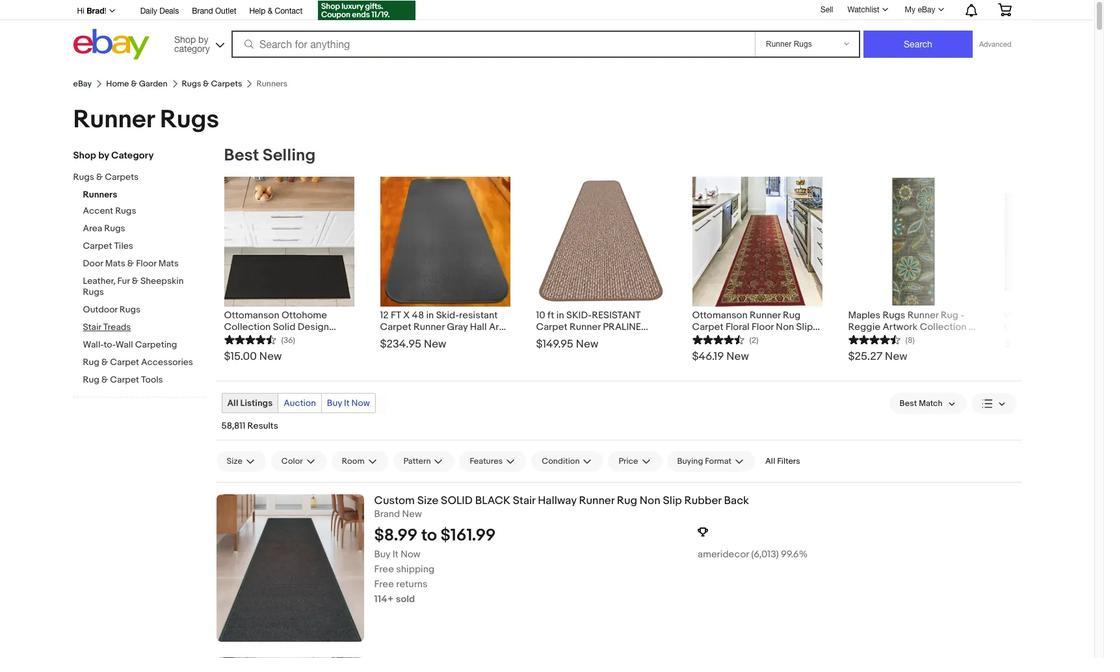 Task type: describe. For each thing, give the bounding box(es) containing it.
help & contact
[[249, 7, 303, 16]]

$234.95
[[380, 338, 422, 351]]

brand inside account navigation
[[192, 7, 213, 16]]

1 mats from the left
[[105, 258, 125, 269]]

99.6%
[[781, 549, 808, 561]]

size inside dropdown button
[[227, 457, 243, 467]]

ottomanson ottohome collection solid design runner rug 20" x 59" black image
[[224, 177, 354, 307]]

stair treads link
[[83, 322, 207, 334]]

all for all listings
[[227, 398, 238, 409]]

leather,
[[83, 276, 115, 287]]

rug inside 12 ft x 48 in skid-resistant carpet runner gray hall area rug floor mat
[[380, 333, 398, 345]]

buying format
[[677, 457, 732, 467]]

1 free from the top
[[374, 564, 394, 576]]

carpet inside 12 ft x 48 in skid-resistant carpet runner gray hall area rug floor mat
[[380, 321, 412, 334]]

carpets for rugs & carpets runners accent rugs area rugs carpet tiles door mats & floor mats leather, fur & sheepskin rugs outdoor rugs stair treads wall-to-wall carpeting rug & carpet accessories rug & carpet tools
[[105, 172, 139, 183]]

best match button
[[890, 394, 966, 414]]

area inside 12 ft x 48 in skid-resistant carpet runner gray hall area rug floor mat
[[489, 321, 510, 334]]

best for best selling
[[224, 146, 259, 166]]

(8) link
[[848, 334, 915, 346]]

brand outlet link
[[192, 5, 236, 19]]

20"
[[277, 333, 292, 345]]

59"
[[303, 333, 318, 345]]

rugs & carpets
[[182, 79, 242, 89]]

12
[[380, 310, 389, 322]]

color
[[282, 457, 303, 467]]

x inside 12 ft x 48 in skid-resistant carpet runner gray hall area rug floor mat
[[403, 310, 410, 322]]

returns
[[396, 579, 428, 591]]

carpet down wall
[[110, 357, 139, 368]]

0 vertical spatial buy
[[327, 398, 342, 409]]

garden
[[139, 79, 168, 89]]

all listings
[[227, 398, 273, 409]]

room
[[342, 457, 365, 467]]

westerly marash luxury collection 25' stair runner rugs stair carpet runner with image
[[1005, 193, 1104, 291]]

pattern
[[404, 457, 431, 467]]

$25.27 new
[[848, 351, 908, 364]]

rugs up treads
[[120, 304, 141, 315]]

0 vertical spatial it
[[344, 398, 350, 409]]

my
[[905, 5, 916, 14]]

your shopping cart image
[[997, 3, 1012, 16]]

maples rugs runner rug - reggie artwork collection 2 x 6 non skid hallway link
[[848, 307, 979, 345]]

reggie
[[848, 321, 881, 334]]

features button
[[460, 451, 526, 472]]

flower
[[783, 333, 812, 345]]

non inside ottomanson runner rug carpet floral floor non slip red 3x10 traditional flower
[[776, 321, 794, 334]]

in
[[426, 310, 434, 322]]

12 ft x 48 in skid-resistant carpet runner gray hall area rug floor mat image
[[380, 177, 510, 307]]

rugs up area rugs link
[[115, 206, 136, 217]]

rugs up outdoor
[[83, 287, 104, 298]]

outdoor rugs link
[[83, 304, 207, 317]]

contact
[[275, 7, 303, 16]]

maples rugs runner rug - reggie artwork collection 2 x 6 non skid hallway
[[848, 310, 975, 345]]

black
[[320, 333, 344, 345]]

advanced
[[980, 40, 1012, 48]]

mat
[[424, 333, 441, 345]]

custom size solid black stair hallway runner rug non slip rubber back image
[[216, 495, 364, 643]]

rubber
[[685, 495, 722, 508]]

skid
[[886, 333, 905, 345]]

by for category
[[98, 150, 109, 162]]

$135.00
[[1005, 338, 1044, 351]]

2 free from the top
[[374, 579, 394, 591]]

buying format button
[[667, 451, 755, 472]]

carpet down "rug & carpet accessories" link in the left of the page
[[110, 375, 139, 386]]

hallway inside maples rugs runner rug - reggie artwork collection 2 x 6 non skid hallway
[[907, 333, 941, 345]]

all listings link
[[222, 394, 278, 413]]

ottomanson runner rug carpet floral floor non slip red 3x10 traditional flower link
[[692, 307, 822, 345]]

$135.00 new
[[1005, 338, 1069, 351]]

sell
[[821, 5, 834, 14]]

custom size solid black stair hallway runner rug non slip rubber back brand new
[[374, 495, 749, 521]]

$25.27
[[848, 351, 883, 364]]

floor inside ottomanson runner rug carpet floral floor non slip red 3x10 traditional flower
[[752, 321, 774, 334]]

rug inside custom size solid black stair hallway runner rug non slip rubber back brand new
[[617, 495, 637, 508]]

solid
[[273, 321, 296, 334]]

wall-
[[83, 340, 104, 351]]

category
[[111, 150, 154, 162]]

accent
[[83, 206, 113, 217]]

features
[[470, 457, 503, 467]]

floral
[[726, 321, 750, 334]]

auction link
[[279, 394, 321, 413]]

58,811 results
[[221, 421, 278, 432]]

best selling
[[224, 146, 316, 166]]

hallway inside custom size solid black stair hallway runner rug non slip rubber back brand new
[[538, 495, 577, 508]]

hi brad !
[[77, 6, 106, 16]]

(8)
[[906, 336, 915, 346]]

format
[[705, 457, 732, 467]]

now inside $8.99 to $161.99 buy it now free shipping free returns 114+ sold
[[401, 549, 421, 561]]

10 ft in skid-resistant carpet runner praline brown hall area rug floor mat image
[[536, 177, 666, 307]]

ameridecor (6,013) 99.6%
[[698, 549, 808, 561]]

match
[[919, 399, 943, 409]]

condition
[[542, 457, 580, 467]]

-
[[961, 310, 965, 322]]

wall
[[116, 340, 133, 351]]

size inside custom size solid black stair hallway runner rug non slip rubber back brand new
[[417, 495, 439, 508]]

tools
[[141, 375, 163, 386]]

get the coupon image
[[318, 1, 416, 20]]

watchlist link
[[841, 2, 894, 18]]

buy it now
[[327, 398, 370, 409]]

selling
[[263, 146, 316, 166]]

carpet inside ottomanson runner rug carpet floral floor non slip red 3x10 traditional flower
[[692, 321, 724, 334]]

runner inside 12 ft x 48 in skid-resistant carpet runner gray hall area rug floor mat
[[414, 321, 445, 334]]

new for $234.95 new
[[424, 338, 446, 351]]

$161.99
[[441, 526, 496, 546]]

4.5 out of 5 stars image for $46.19
[[692, 334, 744, 346]]

watchlist
[[848, 5, 880, 14]]

deals
[[159, 7, 179, 16]]

$8.99 to $161.99 buy it now free shipping free returns 114+ sold
[[374, 526, 496, 606]]

leather, fur & sheepskin rugs link
[[83, 276, 207, 299]]

maples rugs runner rug - reggie artwork collection 2 x 6 non skid hallway image
[[848, 177, 979, 307]]

filters
[[777, 457, 801, 467]]

to
[[421, 526, 437, 546]]

gray
[[447, 321, 468, 334]]

custom size solid black stair hallway runner rug non slip rubber back link
[[374, 495, 1022, 509]]

home & garden
[[106, 79, 168, 89]]

stair inside custom size solid black stair hallway runner rug non slip rubber back brand new
[[513, 495, 536, 508]]

(36) link
[[224, 334, 295, 346]]

all filters
[[766, 457, 801, 467]]

skid-
[[436, 310, 459, 322]]

buy inside $8.99 to $161.99 buy it now free shipping free returns 114+ sold
[[374, 549, 391, 561]]

it inside $8.99 to $161.99 buy it now free shipping free returns 114+ sold
[[393, 549, 399, 561]]

ottomanson for $15.00
[[224, 310, 279, 322]]

advanced link
[[973, 31, 1018, 57]]

$46.19
[[692, 351, 724, 364]]

runner rugs
[[73, 105, 219, 135]]

ottomanson for $46.19
[[692, 310, 748, 322]]

2
[[969, 321, 975, 334]]

brand outlet
[[192, 7, 236, 16]]

price
[[619, 457, 638, 467]]



Task type: locate. For each thing, give the bounding box(es) containing it.
4.5 out of 5 stars image for $25.27
[[848, 334, 901, 346]]

48
[[412, 310, 424, 322]]

&
[[268, 7, 273, 16], [131, 79, 137, 89], [203, 79, 209, 89], [96, 172, 103, 183], [127, 258, 134, 269], [132, 276, 138, 287], [101, 357, 108, 368], [101, 375, 108, 386]]

0 horizontal spatial it
[[344, 398, 350, 409]]

carpet up $234.95
[[380, 321, 412, 334]]

rug inside maples rugs runner rug - reggie artwork collection 2 x 6 non skid hallway
[[941, 310, 959, 322]]

carpets inside rugs & carpets runners accent rugs area rugs carpet tiles door mats & floor mats leather, fur & sheepskin rugs outdoor rugs stair treads wall-to-wall carpeting rug & carpet accessories rug & carpet tools
[[105, 172, 139, 183]]

Search for anything text field
[[234, 32, 753, 57]]

help & contact link
[[249, 5, 303, 19]]

collection left 2
[[920, 321, 967, 334]]

slip inside custom size solid black stair hallway runner rug non slip rubber back brand new
[[663, 495, 682, 508]]

brand inside custom size solid black stair hallway runner rug non slip rubber back brand new
[[374, 509, 400, 521]]

0 horizontal spatial floor
[[136, 258, 157, 269]]

$46.19 new
[[692, 351, 749, 364]]

traditional
[[735, 333, 781, 345]]

size button
[[216, 451, 266, 472]]

runners
[[83, 189, 117, 200]]

by for category
[[198, 34, 208, 45]]

wall-to-wall carpeting link
[[83, 340, 207, 352]]

0 vertical spatial rugs & carpets link
[[182, 79, 242, 89]]

area right hall on the left of the page
[[489, 321, 510, 334]]

1 horizontal spatial hallway
[[907, 333, 941, 345]]

rug & carpet accessories link
[[83, 357, 207, 369]]

0 horizontal spatial by
[[98, 150, 109, 162]]

$8.99
[[374, 526, 418, 546]]

0 vertical spatial shop
[[174, 34, 196, 45]]

by
[[198, 34, 208, 45], [98, 150, 109, 162]]

2 horizontal spatial non
[[865, 333, 883, 345]]

brand left outlet
[[192, 7, 213, 16]]

1 horizontal spatial 4.5 out of 5 stars image
[[848, 334, 901, 346]]

1 horizontal spatial best
[[900, 399, 917, 409]]

0 vertical spatial carpets
[[211, 79, 242, 89]]

shop by category banner
[[70, 0, 1022, 63]]

slip
[[797, 321, 813, 334], [663, 495, 682, 508]]

room button
[[332, 451, 388, 472]]

accent rugs link
[[83, 206, 207, 218]]

stair up wall- in the bottom left of the page
[[83, 322, 101, 333]]

floor up (2)
[[752, 321, 774, 334]]

hall
[[470, 321, 487, 334]]

outdoor
[[83, 304, 118, 315]]

(36)
[[281, 336, 295, 346]]

shop down deals
[[174, 34, 196, 45]]

ebay right 'my' at the right of the page
[[918, 5, 936, 14]]

carpet up door
[[83, 241, 112, 252]]

ottomanson up 3x10
[[692, 310, 748, 322]]

shop inside shop by category
[[174, 34, 196, 45]]

floor inside 12 ft x 48 in skid-resistant carpet runner gray hall area rug floor mat
[[400, 333, 422, 345]]

sell link
[[815, 5, 839, 14]]

1 horizontal spatial stair
[[513, 495, 536, 508]]

1 vertical spatial all
[[766, 457, 775, 467]]

rugs & carpets link
[[182, 79, 242, 89], [73, 172, 197, 184]]

all
[[227, 398, 238, 409], [766, 457, 775, 467]]

1 vertical spatial carpets
[[105, 172, 139, 183]]

1 horizontal spatial floor
[[400, 333, 422, 345]]

1 horizontal spatial all
[[766, 457, 775, 467]]

pattern button
[[393, 451, 454, 472]]

rugs up runners
[[73, 172, 94, 183]]

4.2 out of 5 stars image
[[224, 334, 276, 346]]

mats
[[105, 258, 125, 269], [159, 258, 179, 269]]

0 horizontal spatial non
[[640, 495, 661, 508]]

rug & carpet tools link
[[83, 375, 207, 387]]

0 vertical spatial brand
[[192, 7, 213, 16]]

rugs down "category"
[[182, 79, 201, 89]]

4.5 out of 5 stars image up "$25.27 new"
[[848, 334, 901, 346]]

58,811
[[221, 421, 246, 432]]

ottomanson ottohome collection solid design runner rug 20" x 59" black link
[[224, 307, 354, 345]]

1 horizontal spatial shop
[[174, 34, 196, 45]]

shop by category button
[[168, 29, 227, 57]]

4.5 out of 5 stars image up $46.19 new
[[692, 334, 744, 346]]

1 horizontal spatial x
[[403, 310, 410, 322]]

x left 59"
[[294, 333, 301, 345]]

None submit
[[864, 31, 973, 58]]

free
[[374, 564, 394, 576], [374, 579, 394, 591]]

0 vertical spatial stair
[[83, 322, 101, 333]]

daily deals link
[[140, 5, 179, 19]]

carpet
[[83, 241, 112, 252], [380, 321, 412, 334], [692, 321, 724, 334], [110, 357, 139, 368], [110, 375, 139, 386]]

shipping
[[396, 564, 435, 576]]

slip right 'traditional'
[[797, 321, 813, 334]]

1 horizontal spatial area
[[489, 321, 510, 334]]

stair inside rugs & carpets runners accent rugs area rugs carpet tiles door mats & floor mats leather, fur & sheepskin rugs outdoor rugs stair treads wall-to-wall carpeting rug & carpet accessories rug & carpet tools
[[83, 322, 101, 333]]

top rated plus image
[[698, 528, 708, 538]]

1 horizontal spatial size
[[417, 495, 439, 508]]

ebay left the home
[[73, 79, 92, 89]]

ebay link
[[73, 79, 92, 89]]

1 vertical spatial buy
[[374, 549, 391, 561]]

ottomanson up 4.2 out of 5 stars 'image'
[[224, 310, 279, 322]]

stair right black
[[513, 495, 536, 508]]

x left '6'
[[848, 333, 855, 345]]

category
[[174, 43, 210, 54]]

floor for area
[[400, 333, 422, 345]]

1 4.5 out of 5 stars image from the left
[[692, 334, 744, 346]]

$149.95 new
[[536, 338, 599, 351]]

2 mats from the left
[[159, 258, 179, 269]]

0 horizontal spatial brand
[[192, 7, 213, 16]]

1 vertical spatial slip
[[663, 495, 682, 508]]

ebay
[[918, 5, 936, 14], [73, 79, 92, 89]]

1 vertical spatial hallway
[[538, 495, 577, 508]]

0 horizontal spatial ebay
[[73, 79, 92, 89]]

brad
[[87, 6, 104, 16]]

1 vertical spatial brand
[[374, 509, 400, 521]]

0 horizontal spatial shop
[[73, 150, 96, 162]]

floor inside rugs & carpets runners accent rugs area rugs carpet tiles door mats & floor mats leather, fur & sheepskin rugs outdoor rugs stair treads wall-to-wall carpeting rug & carpet accessories rug & carpet tools
[[136, 258, 157, 269]]

hallway down the condition
[[538, 495, 577, 508]]

0 horizontal spatial collection
[[224, 321, 271, 334]]

ottomanson inside ottomanson runner rug carpet floral floor non slip red 3x10 traditional flower
[[692, 310, 748, 322]]

0 horizontal spatial ottomanson
[[224, 310, 279, 322]]

mats up sheepskin on the top left of page
[[159, 258, 179, 269]]

1 horizontal spatial now
[[401, 549, 421, 561]]

floor left mat
[[400, 333, 422, 345]]

$234.95 new
[[380, 338, 446, 351]]

ottomanson runner rug carpet floral floor non slip red 3x10 traditional flower image
[[692, 177, 822, 307]]

0 horizontal spatial x
[[294, 333, 301, 345]]

0 horizontal spatial all
[[227, 398, 238, 409]]

1 horizontal spatial buy
[[374, 549, 391, 561]]

my ebay
[[905, 5, 936, 14]]

1 horizontal spatial collection
[[920, 321, 967, 334]]

mats up fur
[[105, 258, 125, 269]]

size left solid
[[417, 495, 439, 508]]

1 horizontal spatial ebay
[[918, 5, 936, 14]]

it right auction
[[344, 398, 350, 409]]

hi
[[77, 7, 84, 16]]

new for $25.27 new
[[885, 351, 908, 364]]

view: list view image
[[982, 397, 1006, 411]]

ottomanson inside ottomanson ottohome collection solid design runner rug 20" x 59" black
[[224, 310, 279, 322]]

fur
[[117, 276, 130, 287]]

runner inside maples rugs runner rug - reggie artwork collection 2 x 6 non skid hallway
[[908, 310, 939, 322]]

non inside custom size solid black stair hallway runner rug non slip rubber back brand new
[[640, 495, 661, 508]]

all up 58,811 on the left of the page
[[227, 398, 238, 409]]

brand
[[192, 7, 213, 16], [374, 509, 400, 521]]

runner inside ottomanson runner rug carpet floral floor non slip red 3x10 traditional flower
[[750, 310, 781, 322]]

1 vertical spatial by
[[98, 150, 109, 162]]

to-
[[104, 340, 116, 351]]

2 4.5 out of 5 stars image from the left
[[848, 334, 901, 346]]

collection inside maples rugs runner rug - reggie artwork collection 2 x 6 non skid hallway
[[920, 321, 967, 334]]

it down $8.99
[[393, 549, 399, 561]]

floor for mats
[[136, 258, 157, 269]]

1 vertical spatial best
[[900, 399, 917, 409]]

0 horizontal spatial 4.5 out of 5 stars image
[[692, 334, 744, 346]]

1 horizontal spatial carpets
[[211, 79, 242, 89]]

rugs & carpets link down "category"
[[182, 79, 242, 89]]

new inside custom size solid black stair hallway runner rug non slip rubber back brand new
[[402, 509, 422, 521]]

new for $149.95 new
[[576, 338, 599, 351]]

2 horizontal spatial x
[[848, 333, 855, 345]]

size
[[227, 457, 243, 467], [417, 495, 439, 508]]

1 ottomanson from the left
[[224, 310, 279, 322]]

home & garden link
[[106, 79, 168, 89]]

slip inside ottomanson runner rug carpet floral floor non slip red 3x10 traditional flower
[[797, 321, 813, 334]]

0 vertical spatial ebay
[[918, 5, 936, 14]]

0 horizontal spatial buy
[[327, 398, 342, 409]]

x inside ottomanson ottohome collection solid design runner rug 20" x 59" black
[[294, 333, 301, 345]]

1 vertical spatial ebay
[[73, 79, 92, 89]]

!
[[104, 7, 106, 16]]

rugs
[[182, 79, 201, 89], [160, 105, 219, 135], [73, 172, 94, 183], [115, 206, 136, 217], [104, 223, 125, 234], [83, 287, 104, 298], [120, 304, 141, 315], [883, 310, 906, 322]]

rug inside ottomanson ottohome collection solid design runner rug 20" x 59" black
[[257, 333, 275, 345]]

carpets for rugs & carpets
[[211, 79, 242, 89]]

buy down $8.99
[[374, 549, 391, 561]]

rugs down the "rugs & carpets"
[[160, 105, 219, 135]]

best inside dropdown button
[[900, 399, 917, 409]]

1 vertical spatial area
[[489, 321, 510, 334]]

main content
[[216, 146, 1104, 659]]

collection up $15.00 new
[[224, 321, 271, 334]]

black
[[475, 495, 511, 508]]

area down 'accent'
[[83, 223, 102, 234]]

1 horizontal spatial non
[[776, 321, 794, 334]]

& inside help & contact link
[[268, 7, 273, 16]]

0 horizontal spatial best
[[224, 146, 259, 166]]

rugs up skid
[[883, 310, 906, 322]]

now inside 'buy it now' link
[[352, 398, 370, 409]]

shop for shop by category
[[174, 34, 196, 45]]

rugs up tiles
[[104, 223, 125, 234]]

all for all filters
[[766, 457, 775, 467]]

0 vertical spatial by
[[198, 34, 208, 45]]

0 horizontal spatial carpets
[[105, 172, 139, 183]]

new
[[424, 338, 446, 351], [576, 338, 599, 351], [1046, 338, 1069, 351], [259, 351, 282, 364], [727, 351, 749, 364], [885, 351, 908, 364], [402, 509, 422, 521]]

new for $46.19 new
[[727, 351, 749, 364]]

tiles
[[114, 241, 133, 252]]

area inside rugs & carpets runners accent rugs area rugs carpet tiles door mats & floor mats leather, fur & sheepskin rugs outdoor rugs stair treads wall-to-wall carpeting rug & carpet accessories rug & carpet tools
[[83, 223, 102, 234]]

collection inside ottomanson ottohome collection solid design runner rug 20" x 59" black
[[224, 321, 271, 334]]

size down 58,811 on the left of the page
[[227, 457, 243, 467]]

0 vertical spatial area
[[83, 223, 102, 234]]

help
[[249, 7, 266, 16]]

design
[[298, 321, 329, 334]]

1 vertical spatial stair
[[513, 495, 536, 508]]

rugs inside maples rugs runner rug - reggie artwork collection 2 x 6 non skid hallway
[[883, 310, 906, 322]]

rug inside ottomanson runner rug carpet floral floor non slip red 3x10 traditional flower
[[783, 310, 801, 322]]

1 vertical spatial now
[[401, 549, 421, 561]]

(2)
[[750, 336, 759, 346]]

x inside maples rugs runner rug - reggie artwork collection 2 x 6 non skid hallway
[[848, 333, 855, 345]]

carpet up the $46.19
[[692, 321, 724, 334]]

door mats & floor mats link
[[83, 258, 207, 271]]

ottomanson runner rug carpet floral floor non slip red 3x10 traditional flower
[[692, 310, 813, 345]]

accessories
[[141, 357, 193, 368]]

0 horizontal spatial slip
[[663, 495, 682, 508]]

runner inside ottomanson ottohome collection solid design runner rug 20" x 59" black
[[224, 333, 255, 345]]

all inside button
[[766, 457, 775, 467]]

1 horizontal spatial mats
[[159, 258, 179, 269]]

buy it now link
[[322, 394, 375, 413]]

1 horizontal spatial slip
[[797, 321, 813, 334]]

1 vertical spatial free
[[374, 579, 394, 591]]

2 collection from the left
[[920, 321, 967, 334]]

carpets down shop by category
[[105, 172, 139, 183]]

carpeting
[[135, 340, 177, 351]]

new for $135.00 new
[[1046, 338, 1069, 351]]

none submit inside shop by category banner
[[864, 31, 973, 58]]

0 vertical spatial best
[[224, 146, 259, 166]]

1 vertical spatial size
[[417, 495, 439, 508]]

now up 'room' dropdown button
[[352, 398, 370, 409]]

runner inside custom size solid black stair hallway runner rug non slip rubber back brand new
[[579, 495, 615, 508]]

0 vertical spatial hallway
[[907, 333, 941, 345]]

0 horizontal spatial size
[[227, 457, 243, 467]]

slip left the rubber
[[663, 495, 682, 508]]

floor down the "carpet tiles" link
[[136, 258, 157, 269]]

new for $15.00 new
[[259, 351, 282, 364]]

non inside maples rugs runner rug - reggie artwork collection 2 x 6 non skid hallway
[[865, 333, 883, 345]]

ft
[[391, 310, 401, 322]]

maples
[[848, 310, 881, 322]]

0 horizontal spatial hallway
[[538, 495, 577, 508]]

all filters button
[[760, 451, 806, 472]]

best left match
[[900, 399, 917, 409]]

carpets down shop by category dropdown button
[[211, 79, 242, 89]]

1 horizontal spatial brand
[[374, 509, 400, 521]]

0 vertical spatial now
[[352, 398, 370, 409]]

all left filters on the bottom of page
[[766, 457, 775, 467]]

1 vertical spatial it
[[393, 549, 399, 561]]

shop for shop by category
[[73, 150, 96, 162]]

0 vertical spatial all
[[227, 398, 238, 409]]

2 ottomanson from the left
[[692, 310, 748, 322]]

4.5 out of 5 stars image
[[692, 334, 744, 346], [848, 334, 901, 346]]

x right ft
[[403, 310, 410, 322]]

1 vertical spatial shop
[[73, 150, 96, 162]]

best left selling
[[224, 146, 259, 166]]

by down brand outlet link
[[198, 34, 208, 45]]

1 vertical spatial rugs & carpets link
[[73, 172, 197, 184]]

1 horizontal spatial it
[[393, 549, 399, 561]]

1 collection from the left
[[224, 321, 271, 334]]

brand down custom at the left bottom
[[374, 509, 400, 521]]

3x10
[[713, 333, 733, 345]]

0 horizontal spatial area
[[83, 223, 102, 234]]

1 horizontal spatial by
[[198, 34, 208, 45]]

shop up runners
[[73, 150, 96, 162]]

color button
[[271, 451, 326, 472]]

price button
[[608, 451, 662, 472]]

rugs & carpets link down category
[[73, 172, 197, 184]]

condition button
[[532, 451, 603, 472]]

$15.00
[[224, 351, 257, 364]]

main content containing best selling
[[216, 146, 1104, 659]]

stair
[[83, 322, 101, 333], [513, 495, 536, 508]]

x
[[403, 310, 410, 322], [294, 333, 301, 345], [848, 333, 855, 345]]

0 vertical spatial slip
[[797, 321, 813, 334]]

runner
[[73, 105, 154, 135], [750, 310, 781, 322], [908, 310, 939, 322], [414, 321, 445, 334], [224, 333, 255, 345], [579, 495, 615, 508]]

best for best match
[[900, 399, 917, 409]]

account navigation
[[70, 0, 1022, 22]]

1 horizontal spatial ottomanson
[[692, 310, 748, 322]]

now up shipping
[[401, 549, 421, 561]]

buy right auction link
[[327, 398, 342, 409]]

6
[[857, 333, 863, 345]]

ottomanson
[[224, 310, 279, 322], [692, 310, 748, 322]]

$149.95
[[536, 338, 574, 351]]

2 horizontal spatial floor
[[752, 321, 774, 334]]

treads
[[103, 322, 131, 333]]

0 vertical spatial size
[[227, 457, 243, 467]]

0 horizontal spatial stair
[[83, 322, 101, 333]]

ebay inside the my ebay link
[[918, 5, 936, 14]]

0 horizontal spatial now
[[352, 398, 370, 409]]

0 vertical spatial free
[[374, 564, 394, 576]]

best
[[224, 146, 259, 166], [900, 399, 917, 409]]

by left category
[[98, 150, 109, 162]]

0 horizontal spatial mats
[[105, 258, 125, 269]]

hallway right skid
[[907, 333, 941, 345]]

(6,013)
[[751, 549, 779, 561]]

now
[[352, 398, 370, 409], [401, 549, 421, 561]]

(2) link
[[692, 334, 759, 346]]

ameridecor
[[698, 549, 749, 561]]

by inside shop by category
[[198, 34, 208, 45]]



Task type: vqa. For each thing, say whether or not it's contained in the screenshot.
an
no



